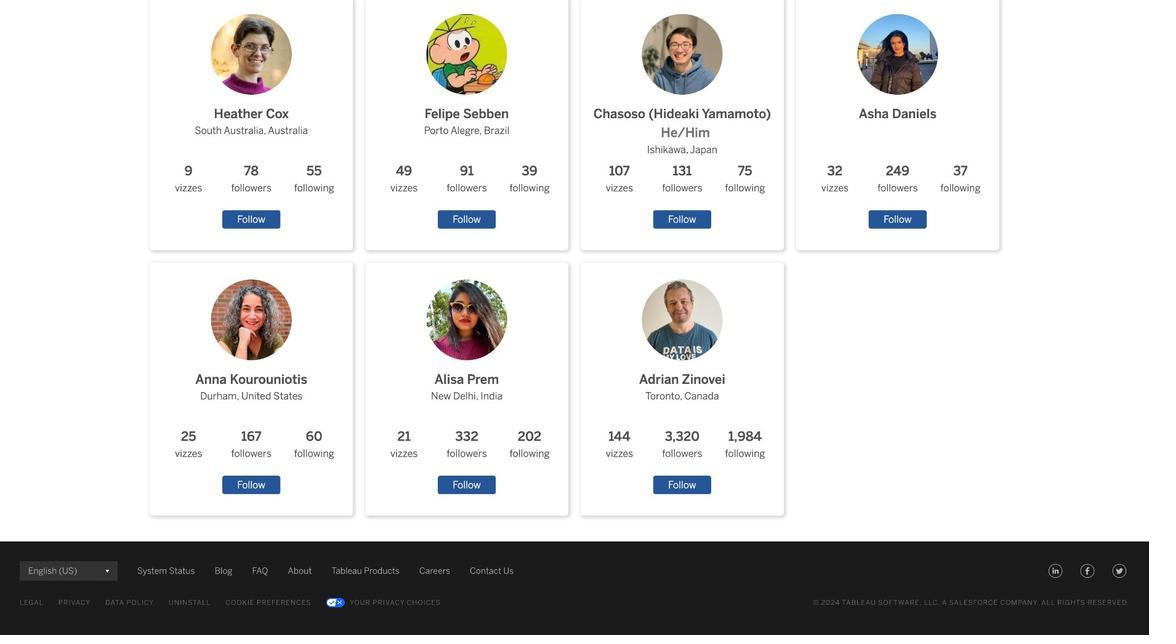 Task type: locate. For each thing, give the bounding box(es) containing it.
avatar image for asha daniels image
[[858, 14, 939, 95]]

avatar image for chasoso (hideaki yamamoto) image
[[643, 14, 723, 95]]

selected language element
[[28, 562, 109, 582]]

avatar image for alisa prem image
[[427, 280, 508, 361]]

avatar image for felipe sebben image
[[427, 14, 508, 95]]



Task type: vqa. For each thing, say whether or not it's contained in the screenshot.
Avatar image for Anna Kourouniotis
yes



Task type: describe. For each thing, give the bounding box(es) containing it.
avatar image for heather cox image
[[211, 14, 292, 95]]

avatar image for adrian zinovei image
[[643, 280, 723, 361]]

avatar image for anna kourouniotis image
[[211, 280, 292, 361]]



